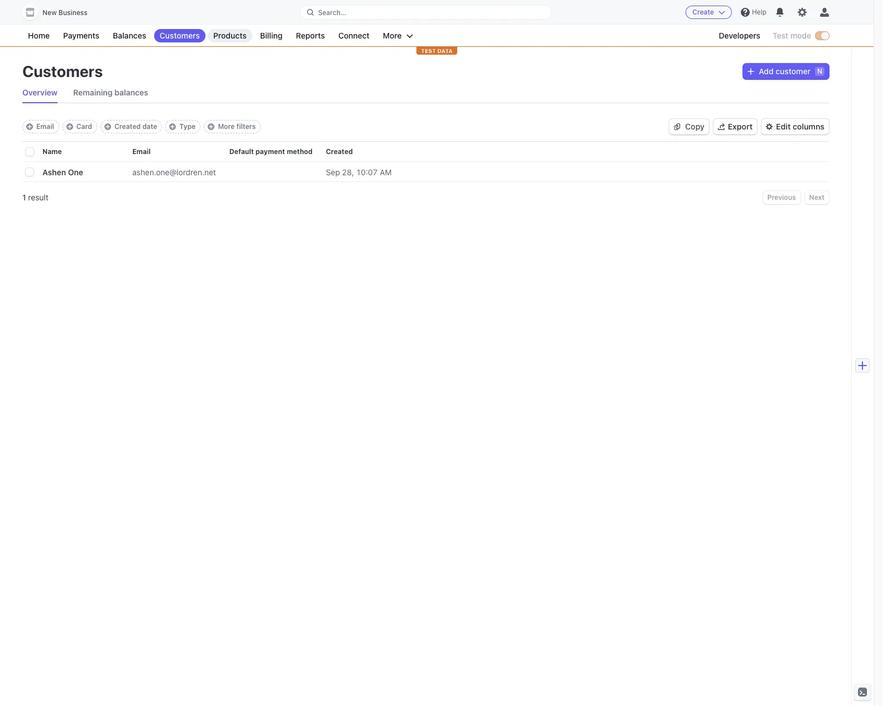 Task type: describe. For each thing, give the bounding box(es) containing it.
help
[[752, 8, 767, 16]]

home link
[[22, 29, 55, 42]]

ashen.one@lordren.net link
[[132, 163, 229, 181]]

add type image
[[169, 123, 176, 130]]

connect link
[[333, 29, 375, 42]]

balances link
[[107, 29, 152, 42]]

card
[[76, 122, 92, 131]]

edit columns button
[[762, 119, 829, 135]]

billing link
[[255, 29, 288, 42]]

reports link
[[290, 29, 331, 42]]

developers
[[719, 31, 761, 40]]

am
[[380, 167, 392, 177]]

0 horizontal spatial customers
[[22, 62, 103, 80]]

notifications image
[[776, 8, 785, 17]]

developers link
[[713, 29, 766, 42]]

date
[[143, 122, 157, 131]]

remaining balances
[[73, 88, 148, 97]]

more button
[[377, 29, 419, 42]]

balances
[[113, 31, 146, 40]]

next
[[810, 193, 825, 202]]

copy
[[686, 122, 705, 131]]

add email image
[[26, 123, 33, 130]]

created for created date
[[114, 122, 141, 131]]

mode
[[791, 31, 811, 40]]

Search… text field
[[300, 5, 551, 19]]

customers link
[[154, 29, 205, 42]]

1 result
[[22, 193, 48, 202]]

edit
[[776, 122, 791, 131]]

svg image
[[748, 68, 755, 75]]

0 horizontal spatial email
[[36, 122, 54, 131]]

remaining
[[73, 88, 113, 97]]

sep 28, 10:07 am
[[326, 167, 392, 177]]

one
[[68, 167, 83, 177]]

n
[[818, 67, 823, 75]]

1
[[22, 193, 26, 202]]

ashen one link
[[42, 163, 97, 181]]

reports
[[296, 31, 325, 40]]

ashen
[[42, 167, 66, 177]]

add card image
[[66, 123, 73, 130]]

help button
[[737, 3, 771, 21]]

add created date image
[[104, 123, 111, 130]]

overview link
[[22, 83, 58, 103]]

svg image
[[674, 123, 681, 130]]

export button
[[714, 119, 757, 135]]

method
[[287, 147, 313, 156]]

billing
[[260, 31, 283, 40]]

default payment method
[[229, 147, 313, 156]]

test
[[773, 31, 789, 40]]

Select All checkbox
[[26, 148, 34, 156]]

new business button
[[22, 4, 99, 20]]

more filters
[[218, 122, 256, 131]]

data
[[438, 47, 453, 54]]

created date
[[114, 122, 157, 131]]

test data
[[421, 47, 453, 54]]



Task type: vqa. For each thing, say whether or not it's contained in the screenshot.
No to the top
no



Task type: locate. For each thing, give the bounding box(es) containing it.
new
[[42, 8, 57, 17]]

columns
[[793, 122, 825, 131]]

overview
[[22, 88, 58, 97]]

more right connect
[[383, 31, 402, 40]]

payments link
[[58, 29, 105, 42]]

1 vertical spatial created
[[326, 147, 353, 156]]

0 horizontal spatial created
[[114, 122, 141, 131]]

tab list containing overview
[[22, 83, 829, 103]]

default
[[229, 147, 254, 156]]

1 horizontal spatial customers
[[160, 31, 200, 40]]

connect
[[338, 31, 370, 40]]

create
[[693, 8, 714, 16]]

type
[[180, 122, 196, 131]]

1 vertical spatial customers
[[22, 62, 103, 80]]

add
[[759, 66, 774, 76]]

1 horizontal spatial email
[[132, 147, 151, 156]]

remaining balances link
[[73, 83, 148, 103]]

add more filters image
[[208, 123, 215, 130]]

balances
[[115, 88, 148, 97]]

0 vertical spatial created
[[114, 122, 141, 131]]

tab list
[[22, 83, 829, 103]]

0 vertical spatial email
[[36, 122, 54, 131]]

business
[[59, 8, 88, 17]]

1 vertical spatial more
[[218, 122, 235, 131]]

result
[[28, 193, 48, 202]]

payment
[[256, 147, 285, 156]]

created up sep at the top left of the page
[[326, 147, 353, 156]]

customer
[[776, 66, 811, 76]]

created
[[114, 122, 141, 131], [326, 147, 353, 156]]

test mode
[[773, 31, 811, 40]]

toolbar containing email
[[22, 120, 261, 133]]

previous button
[[763, 191, 801, 204]]

0 horizontal spatial more
[[218, 122, 235, 131]]

more right add more filters image
[[218, 122, 235, 131]]

10:07
[[356, 167, 378, 177]]

payments
[[63, 31, 99, 40]]

more inside button
[[383, 31, 402, 40]]

products link
[[208, 29, 252, 42]]

email
[[36, 122, 54, 131], [132, 147, 151, 156]]

ashen.one@lordren.net
[[132, 167, 216, 177]]

created right add created date 'icon'
[[114, 122, 141, 131]]

toolbar
[[22, 120, 261, 133]]

name
[[42, 147, 62, 156]]

sep 28, 10:07 am link
[[326, 163, 405, 181]]

sep
[[326, 167, 340, 177]]

next button
[[805, 191, 829, 204]]

customers left products
[[160, 31, 200, 40]]

export
[[728, 122, 753, 131]]

Search… search field
[[300, 5, 551, 19]]

more for more filters
[[218, 122, 235, 131]]

created inside "toolbar"
[[114, 122, 141, 131]]

add customer
[[759, 66, 811, 76]]

customers up overview
[[22, 62, 103, 80]]

copy button
[[670, 119, 709, 135]]

1 horizontal spatial more
[[383, 31, 402, 40]]

created for created
[[326, 147, 353, 156]]

more
[[383, 31, 402, 40], [218, 122, 235, 131]]

home
[[28, 31, 50, 40]]

more for more
[[383, 31, 402, 40]]

1 vertical spatial email
[[132, 147, 151, 156]]

test
[[421, 47, 436, 54]]

Select Item checkbox
[[26, 168, 34, 176]]

0 vertical spatial more
[[383, 31, 402, 40]]

28,
[[342, 167, 354, 177]]

search…
[[318, 8, 346, 16]]

previous
[[768, 193, 796, 202]]

email down 'created date'
[[132, 147, 151, 156]]

products
[[213, 31, 247, 40]]

1 horizontal spatial created
[[326, 147, 353, 156]]

ashen one
[[42, 167, 83, 177]]

email right 'add email' icon
[[36, 122, 54, 131]]

edit columns
[[776, 122, 825, 131]]

customers
[[160, 31, 200, 40], [22, 62, 103, 80]]

filters
[[237, 122, 256, 131]]

0 vertical spatial customers
[[160, 31, 200, 40]]

new business
[[42, 8, 88, 17]]

create button
[[686, 6, 732, 19]]



